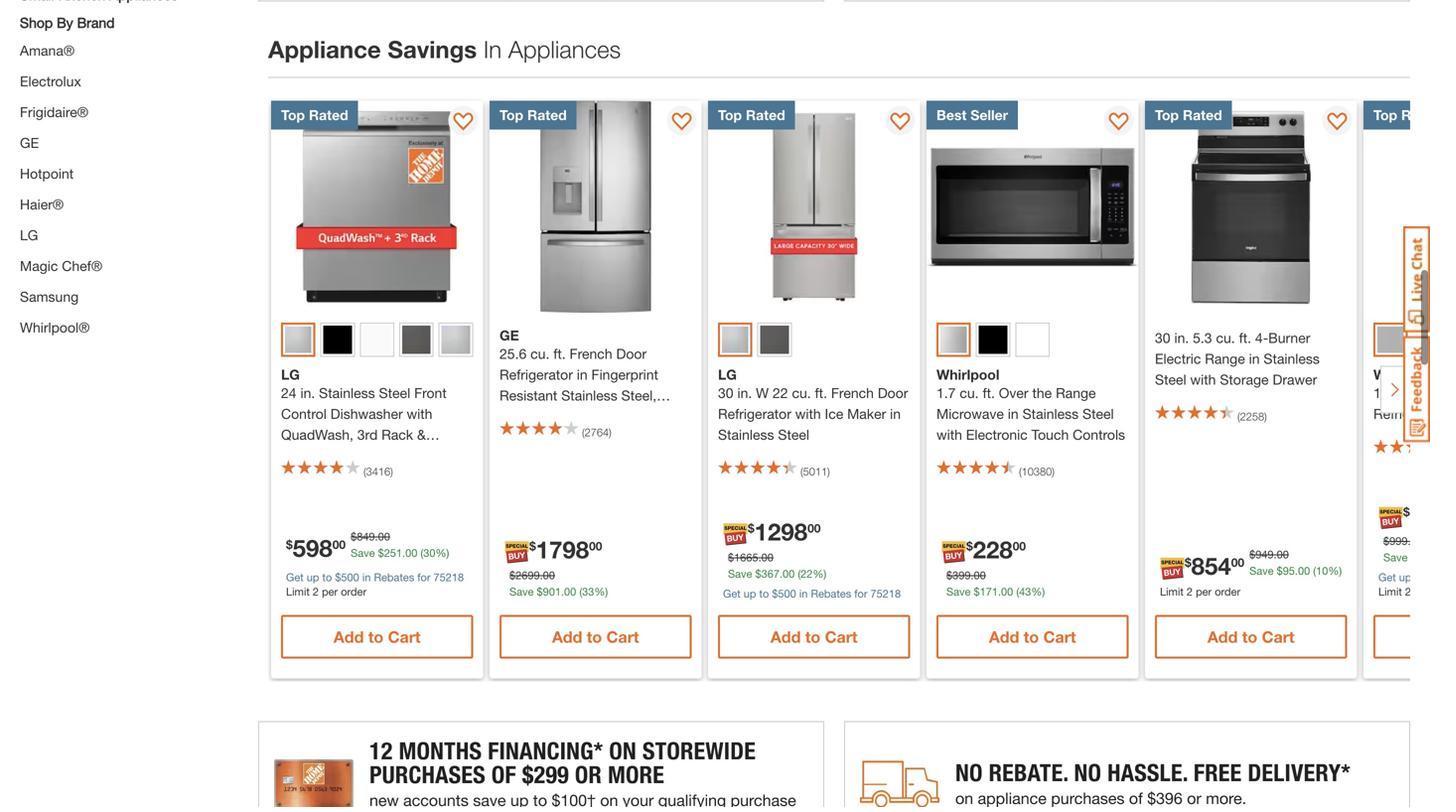 Task type: describe. For each thing, give the bounding box(es) containing it.
%) for $ 1665 . 00 save $ 367 . 00 ( 22 %) get up to $500 in  rebates for 75218
[[813, 568, 827, 581]]

refrigerator inside "lg 30 in. w 22 cu. ft. french door refrigerator with ice maker in stainless steel"
[[718, 406, 792, 422]]

$ 999 . 00 save get up to $ limit 2
[[1379, 535, 1431, 599]]

ft. for ge 25.6 cu. ft. french door refrigerator in fingerprint resistant stainless steel, energy star
[[554, 346, 566, 362]]

( inside $ 1665 . 00 save $ 367 . 00 ( 22 %) get up to $500 in  rebates for 75218
[[798, 568, 801, 581]]

chef®
[[62, 258, 102, 274]]

( up $ 1298 00 on the bottom right of the page
[[801, 466, 804, 478]]

$ 74
[[1404, 501, 1431, 530]]

( 2258 )
[[1238, 410, 1268, 423]]

stainless inside lg 24 in. stainless steel front control dishwasher with quadwash, 3rd rack & dynamic dry, 48 dba
[[319, 385, 375, 401]]

the
[[1033, 385, 1053, 401]]

1.7
[[937, 385, 956, 401]]

in. inside 30 in. 5.3 cu. ft. 4-burner electric range in stainless steel with storage drawer
[[1175, 330, 1190, 346]]

in inside whirlpool 1.7 cu. ft. over the range microwave in stainless steel with electronic touch controls
[[1008, 406, 1019, 422]]

24 in. stainless steel front control dishwasher with quadwash, 3rd rack & dynamic dry, 48 dba image
[[271, 101, 483, 313]]

get up to $500 in  rebates for 75218 button for 48
[[286, 568, 464, 585]]

rate
[[1402, 107, 1431, 123]]

whirlpool 1.7 cu. ft. over the range microwave in stainless steel with electronic touch controls
[[937, 367, 1126, 443]]

1 rated from the left
[[309, 107, 348, 123]]

display image for 854
[[1328, 113, 1348, 133]]

display image for 228
[[1109, 113, 1129, 133]]

electrolux link
[[20, 73, 81, 89]]

598
[[293, 534, 333, 562]]

95
[[1284, 565, 1296, 578]]

stainless steel image for 228
[[941, 327, 968, 353]]

to inside the $ 999 . 00 save get up to $ limit 2
[[1415, 571, 1425, 584]]

touch
[[1032, 427, 1069, 443]]

00 up 901
[[543, 569, 555, 582]]

steel,
[[622, 387, 657, 404]]

whirlpoo
[[1374, 367, 1431, 383]]

00 inside $ 1798 00
[[589, 539, 603, 553]]

by
[[57, 14, 73, 31]]

over
[[999, 385, 1029, 401]]

30 inside "$ 598 00 $ 849 . 00 save $ 251 . 00 ( 30 %)"
[[424, 547, 436, 560]]

2 inside get up to $500 in  rebates for 75218 limit 2 per order
[[313, 586, 319, 599]]

5 top from the left
[[1374, 107, 1398, 123]]

cu. for ge 25.6 cu. ft. french door refrigerator in fingerprint resistant stainless steel, energy star
[[531, 346, 550, 362]]

appliance savings in appliances
[[268, 35, 621, 63]]

ge link
[[20, 135, 39, 151]]

in. for lg 30 in. w 22 cu. ft. french door refrigerator with ice maker in stainless steel
[[738, 385, 752, 401]]

shop by brand
[[20, 14, 115, 31]]

cu. inside 30 in. 5.3 cu. ft. 4-burner electric range in stainless steel with storage drawer
[[1217, 330, 1236, 346]]

french inside "lg 30 in. w 22 cu. ft. french door refrigerator with ice maker in stainless steel"
[[832, 385, 874, 401]]

30 in. 5.3 cu. ft. 4-burner electric range in stainless steel with storage drawer
[[1156, 330, 1321, 388]]

10
[[1317, 565, 1329, 578]]

367
[[762, 568, 780, 581]]

add for 1298
[[771, 628, 801, 647]]

854
[[1192, 552, 1232, 580]]

top for 1798
[[500, 107, 524, 123]]

live chat image
[[1404, 227, 1431, 333]]

. inside the $ 999 . 00 save get up to $ limit 2
[[1409, 535, 1412, 548]]

haier® link
[[20, 196, 64, 213]]

1298
[[755, 518, 808, 546]]

$ 854 00
[[1185, 552, 1245, 580]]

range inside 30 in. 5.3 cu. ft. 4-burner electric range in stainless steel with storage drawer
[[1206, 351, 1246, 367]]

ft. inside "lg 30 in. w 22 cu. ft. french door refrigerator with ice maker in stainless steel"
[[815, 385, 828, 401]]

up inside the $ 999 . 00 save get up to $ limit 2
[[1400, 571, 1412, 584]]

top rated for 854
[[1156, 107, 1223, 123]]

00 right 251
[[406, 547, 418, 560]]

steel inside lg 24 in. stainless steel front control dishwasher with quadwash, 3rd rack & dynamic dry, 48 dba
[[379, 385, 411, 401]]

00 left 33
[[564, 586, 577, 599]]

( inside "$ 598 00 $ 849 . 00 save $ 251 . 00 ( 30 %)"
[[421, 547, 424, 560]]

frigidaire® link
[[20, 104, 88, 120]]

limit inside $ 949 . 00 save $ 95 . 00 ( 10 %) limit 2 per order
[[1161, 586, 1184, 599]]

frigidaire®
[[20, 104, 88, 120]]

00 inside $ 228 00
[[1013, 539, 1027, 553]]

resistant
[[500, 387, 558, 404]]

00 right 95 on the bottom of page
[[1299, 565, 1311, 578]]

to down 33
[[587, 628, 602, 647]]

( down star
[[582, 426, 585, 439]]

1 stainless steel image from the left
[[285, 327, 312, 353]]

brand
[[77, 14, 115, 31]]

electrolux
[[20, 73, 81, 89]]

electronic
[[967, 427, 1028, 443]]

&
[[417, 427, 426, 443]]

00 left "43"
[[1002, 586, 1014, 599]]

$ 1665 . 00 save $ 367 . 00 ( 22 %) get up to $500 in  rebates for 75218
[[723, 551, 901, 601]]

%) for $ 399 . 00 save $ 171 . 00 ( 43 %)
[[1032, 586, 1046, 599]]

lg for lg 24 in. stainless steel front control dishwasher with quadwash, 3rd rack & dynamic dry, 48 dba
[[281, 367, 300, 383]]

lg 30 in. w 22 cu. ft. french door refrigerator with ice maker in stainless steel
[[718, 367, 909, 443]]

in inside appliance savings in appliances
[[484, 35, 502, 63]]

ge for ge
[[20, 135, 39, 151]]

) down "fingerprint"
[[609, 426, 612, 439]]

to down $ 949 . 00 save $ 95 . 00 ( 10 %) limit 2 per order on the bottom right of the page
[[1243, 628, 1258, 647]]

add to cart for 228
[[990, 628, 1077, 647]]

save inside "$ 598 00 $ 849 . 00 save $ 251 . 00 ( 30 %)"
[[351, 547, 375, 560]]

stainless inside whirlpool 1.7 cu. ft. over the range microwave in stainless steel with electronic touch controls
[[1023, 406, 1079, 422]]

steel inside whirlpool 1.7 cu. ft. over the range microwave in stainless steel with electronic touch controls
[[1083, 406, 1115, 422]]

33
[[582, 586, 595, 599]]

to inside $ 1665 . 00 save $ 367 . 00 ( 22 %) get up to $500 in  rebates for 75218
[[760, 588, 769, 601]]

top rated for 1798
[[500, 107, 567, 123]]

dynamic
[[281, 448, 336, 464]]

$ inside $ 74
[[1404, 505, 1411, 519]]

30 in. 5.3 cu. ft. 4-burner electric range in stainless steel with storage drawer link
[[1156, 328, 1348, 390]]

in inside get up to $500 in  rebates for 75218 limit 2 per order
[[363, 571, 371, 584]]

75218 inside $ 1665 . 00 save $ 367 . 00 ( 22 %) get up to $500 in  rebates for 75218
[[871, 588, 901, 601]]

$ 1798 00
[[530, 536, 603, 564]]

00 up 95 on the bottom of page
[[1277, 548, 1290, 561]]

top rate
[[1374, 107, 1431, 123]]

00 right the 399
[[974, 569, 986, 582]]

to down get up to $500 in  rebates for 75218 limit 2 per order
[[368, 628, 384, 647]]

399
[[953, 569, 971, 582]]

74
[[1411, 501, 1431, 530]]

( inside $ 2699 . 00 save $ 901 . 00 ( 33 %)
[[580, 586, 582, 599]]

dishwasher
[[331, 406, 403, 422]]

add for 228
[[990, 628, 1020, 647]]

$ 2699 . 00 save $ 901 . 00 ( 33 %)
[[510, 569, 608, 599]]

steel inside "lg 30 in. w 22 cu. ft. french door refrigerator with ice maker in stainless steel"
[[778, 427, 810, 443]]

get inside the $ 999 . 00 save get up to $ limit 2
[[1379, 571, 1397, 584]]

228
[[973, 536, 1013, 564]]

$ 598 00 $ 849 . 00 save $ 251 . 00 ( 30 %)
[[286, 531, 449, 562]]

best
[[937, 107, 967, 123]]

25.6
[[500, 346, 527, 362]]

00 up the 367
[[762, 551, 774, 564]]

00 right the 367
[[783, 568, 795, 581]]

1665
[[734, 551, 759, 564]]

limit inside get up to $500 in  rebates for 75218 limit 2 per order
[[286, 586, 310, 599]]

add to cart button for 854
[[1156, 616, 1348, 659]]

add to cart button for 228
[[937, 616, 1129, 659]]

magic
[[20, 258, 58, 274]]

with inside "lg 30 in. w 22 cu. ft. french door refrigerator with ice maker in stainless steel"
[[796, 406, 821, 422]]

order inside $ 949 . 00 save $ 95 . 00 ( 10 %) limit 2 per order
[[1215, 586, 1241, 599]]

maker
[[848, 406, 887, 422]]

with inside 30 in. 5.3 cu. ft. 4-burner electric range in stainless steel with storage drawer
[[1191, 371, 1217, 388]]

seller
[[971, 107, 1009, 123]]

drawer
[[1273, 371, 1318, 388]]

hotpoint link
[[20, 165, 74, 182]]

ice
[[825, 406, 844, 422]]

( 10380 )
[[1020, 466, 1055, 478]]

4-
[[1256, 330, 1269, 346]]

star
[[560, 408, 594, 425]]

lg link
[[20, 227, 38, 243]]

add for 1798
[[552, 628, 583, 647]]

1 top rated from the left
[[281, 107, 348, 123]]

in inside $ 1665 . 00 save $ 367 . 00 ( 22 %) get up to $500 in  rebates for 75218
[[800, 588, 808, 601]]

) down storage
[[1265, 410, 1268, 423]]

top rated for 1298
[[718, 107, 786, 123]]

best seller
[[937, 107, 1009, 123]]

$ 399 . 00 save $ 171 . 00 ( 43 %)
[[947, 569, 1046, 599]]

( down 3rd
[[364, 466, 366, 478]]

( down electronic
[[1020, 466, 1022, 478]]

stainless steel image
[[1378, 327, 1405, 353]]

22 inside "lg 30 in. w 22 cu. ft. french door refrigerator with ice maker in stainless steel"
[[773, 385, 789, 401]]

appliance
[[268, 35, 381, 63]]

burner
[[1269, 330, 1311, 346]]

30 inside "lg 30 in. w 22 cu. ft. french door refrigerator with ice maker in stainless steel"
[[718, 385, 734, 401]]

whirlpool
[[937, 367, 1000, 383]]

samsung link
[[20, 289, 79, 305]]

00 inside the $ 999 . 00 save get up to $ limit 2
[[1412, 535, 1424, 548]]

free delivery* on appliance purchases of $396 or more. image
[[845, 722, 1411, 808]]

$ 228 00
[[967, 536, 1027, 564]]

whirlpoo 18 cu. ft. 
[[1374, 367, 1431, 422]]

$ inside the $ 854 00
[[1185, 556, 1192, 570]]

251
[[384, 547, 402, 560]]

12 months financing* on appliance purchases of $299 or more image
[[258, 722, 825, 808]]

printproof black stainless steel image
[[402, 326, 431, 354]]

door inside "lg 30 in. w 22 cu. ft. french door refrigerator with ice maker in stainless steel"
[[878, 385, 909, 401]]

18
[[1374, 385, 1390, 401]]

samsung
[[20, 289, 79, 305]]

00 right 849
[[378, 531, 390, 544]]

to down "43"
[[1024, 628, 1040, 647]]



Task type: vqa. For each thing, say whether or not it's contained in the screenshot.
third display icon
yes



Task type: locate. For each thing, give the bounding box(es) containing it.
1 vertical spatial 22
[[801, 568, 813, 581]]

add to cart for 1798
[[552, 628, 639, 647]]

appliances
[[509, 35, 621, 63]]

ge inside ge 25.6 cu. ft. french door refrigerator in fingerprint resistant stainless steel, energy star
[[500, 327, 519, 344]]

in.
[[1175, 330, 1190, 346], [301, 385, 315, 401], [738, 385, 752, 401]]

ft. for whirlpool 1.7 cu. ft. over the range microwave in stainless steel with electronic touch controls
[[983, 385, 996, 401]]

1 add to cart from the left
[[334, 628, 421, 647]]

( right 251
[[421, 547, 424, 560]]

3 display image from the left
[[1109, 113, 1129, 133]]

2 display image from the left
[[672, 113, 692, 133]]

0 horizontal spatial range
[[1056, 385, 1097, 401]]

2 down get up to $ button
[[1406, 586, 1412, 599]]

2 down the 854
[[1187, 586, 1193, 599]]

steel up 5011 at right bottom
[[778, 427, 810, 443]]

2 cart from the left
[[607, 628, 639, 647]]

2 inside the $ 999 . 00 save get up to $ limit 2
[[1406, 586, 1412, 599]]

save down 1665
[[728, 568, 753, 581]]

1 horizontal spatial per
[[1196, 586, 1212, 599]]

30 right 251
[[424, 547, 436, 560]]

display image
[[454, 113, 473, 133], [672, 113, 692, 133], [1109, 113, 1129, 133], [1328, 113, 1348, 133]]

%) right 251
[[436, 547, 449, 560]]

feedback link image
[[1404, 336, 1431, 443]]

1 horizontal spatial 75218
[[871, 588, 901, 601]]

save for $ 2699 . 00 save $ 901 . 00 ( 33 %)
[[510, 586, 534, 599]]

rated
[[309, 107, 348, 123], [528, 107, 567, 123], [746, 107, 786, 123], [1183, 107, 1223, 123]]

30 left w
[[718, 385, 734, 401]]

%) right 95 on the bottom of page
[[1329, 565, 1343, 578]]

1 display image from the left
[[454, 113, 473, 133]]

for
[[418, 571, 431, 584], [855, 588, 868, 601]]

save inside the $ 999 . 00 save get up to $ limit 2
[[1384, 551, 1408, 564]]

1 vertical spatial range
[[1056, 385, 1097, 401]]

3 rated from the left
[[746, 107, 786, 123]]

top for 1298
[[718, 107, 742, 123]]

quadwash,
[[281, 427, 354, 443]]

in right maker
[[890, 406, 901, 422]]

lg for lg
[[20, 227, 38, 243]]

$ 949 . 00 save $ 95 . 00 ( 10 %) limit 2 per order
[[1161, 548, 1343, 599]]

18 cu. ft. top freezer refrigerator in stainless steel image
[[1364, 101, 1431, 313]]

lg 24 in. stainless steel front control dishwasher with quadwash, 3rd rack & dynamic dry, 48 dba
[[281, 367, 447, 464]]

save for $ 399 . 00 save $ 171 . 00 ( 43 %)
[[947, 586, 971, 599]]

75218 inside get up to $500 in  rebates for 75218 limit 2 per order
[[434, 571, 464, 584]]

1.7 cu. ft. over the range microwave in stainless steel with electronic touch controls image
[[927, 101, 1139, 313]]

steel
[[1156, 371, 1187, 388], [379, 385, 411, 401], [1083, 406, 1115, 422], [778, 427, 810, 443]]

refrigerator down w
[[718, 406, 792, 422]]

3 cart from the left
[[825, 628, 858, 647]]

lg for lg 30 in. w 22 cu. ft. french door refrigerator with ice maker in stainless steel
[[718, 367, 737, 383]]

add to cart button down $ 1665 . 00 save $ 367 . 00 ( 22 %) get up to $500 in  rebates for 75218
[[718, 616, 911, 659]]

00 inside $ 1298 00
[[808, 522, 821, 535]]

electric
[[1156, 351, 1202, 367]]

cart down 95 on the bottom of page
[[1263, 628, 1295, 647]]

save down 849
[[351, 547, 375, 560]]

2 horizontal spatial stainless steel image
[[941, 327, 968, 353]]

$ 1298 00
[[748, 518, 821, 546]]

1 horizontal spatial lg
[[281, 367, 300, 383]]

to down the 367
[[760, 588, 769, 601]]

french up maker
[[832, 385, 874, 401]]

) for 1.7 cu. ft. over the range microwave in stainless steel with electronic touch controls
[[1053, 466, 1055, 478]]

1 horizontal spatial limit
[[1161, 586, 1184, 599]]

ft. for whirlpoo 18 cu. ft. 
[[1417, 385, 1429, 401]]

cu. down whirlpoo
[[1394, 385, 1413, 401]]

cart for 854
[[1263, 628, 1295, 647]]

savings
[[388, 35, 477, 63]]

4 rated from the left
[[1183, 107, 1223, 123]]

1 vertical spatial for
[[855, 588, 868, 601]]

1 horizontal spatial french
[[832, 385, 874, 401]]

%) for $ 2699 . 00 save $ 901 . 00 ( 33 %)
[[595, 586, 608, 599]]

2 limit from the left
[[1161, 586, 1184, 599]]

3rd
[[357, 427, 378, 443]]

2 down 598 at the left bottom of the page
[[313, 586, 319, 599]]

1 horizontal spatial get up to $500 in  rebates for 75218 button
[[723, 585, 901, 601]]

display image for 1798
[[672, 113, 692, 133]]

stainless
[[1264, 351, 1321, 367], [319, 385, 375, 401], [562, 387, 618, 404], [1023, 406, 1079, 422], [718, 427, 775, 443]]

2 add to cart from the left
[[552, 628, 639, 647]]

$500
[[335, 571, 359, 584], [772, 588, 797, 601]]

get up to $500 in  rebates for 75218 button down the 367
[[723, 585, 901, 601]]

per down 598 at the left bottom of the page
[[322, 586, 338, 599]]

add to cart for 1298
[[771, 628, 858, 647]]

in. for lg 24 in. stainless steel front control dishwasher with quadwash, 3rd rack & dynamic dry, 48 dba
[[301, 385, 315, 401]]

display image
[[891, 113, 911, 133]]

with inside whirlpool 1.7 cu. ft. over the range microwave in stainless steel with electronic touch controls
[[937, 427, 963, 443]]

0 horizontal spatial get up to $500 in  rebates for 75218 button
[[286, 568, 464, 585]]

rebates inside $ 1665 . 00 save $ 367 . 00 ( 22 %) get up to $500 in  rebates for 75218
[[811, 588, 852, 601]]

2 horizontal spatial lg
[[718, 367, 737, 383]]

rack
[[382, 427, 413, 443]]

add to cart button
[[281, 616, 473, 659], [500, 616, 692, 659], [718, 616, 911, 659], [937, 616, 1129, 659], [1156, 616, 1348, 659]]

2 top rated from the left
[[500, 107, 567, 123]]

in. left 5.3
[[1175, 330, 1190, 346]]

add to cart down $ 1665 . 00 save $ 367 . 00 ( 22 %) get up to $500 in  rebates for 75218
[[771, 628, 858, 647]]

per inside $ 949 . 00 save $ 95 . 00 ( 10 %) limit 2 per order
[[1196, 586, 1212, 599]]

fingerprint
[[592, 366, 659, 383]]

rebates
[[374, 571, 415, 584], [811, 588, 852, 601]]

3 stainless steel image from the left
[[941, 327, 968, 353]]

in down 4-
[[1250, 351, 1260, 367]]

with
[[1191, 371, 1217, 388], [407, 406, 433, 422], [796, 406, 821, 422], [937, 427, 963, 443]]

( inside "$ 399 . 00 save $ 171 . 00 ( 43 %)"
[[1017, 586, 1020, 599]]

0 horizontal spatial in.
[[301, 385, 315, 401]]

add down 171
[[990, 628, 1020, 647]]

3 add from the left
[[771, 628, 801, 647]]

door inside ge 25.6 cu. ft. french door refrigerator in fingerprint resistant stainless steel, energy star
[[617, 346, 647, 362]]

2 horizontal spatial 2
[[1406, 586, 1412, 599]]

add down $ 949 . 00 save $ 95 . 00 ( 10 %) limit 2 per order on the bottom right of the page
[[1208, 628, 1238, 647]]

$ inside $ 228 00
[[967, 539, 973, 553]]

3 top rated from the left
[[718, 107, 786, 123]]

front
[[414, 385, 447, 401]]

1 add to cart button from the left
[[281, 616, 473, 659]]

00 inside the $ 854 00
[[1232, 556, 1245, 570]]

5 add to cart from the left
[[1208, 628, 1295, 647]]

in down over
[[1008, 406, 1019, 422]]

up down 999
[[1400, 571, 1412, 584]]

french inside ge 25.6 cu. ft. french door refrigerator in fingerprint resistant stainless steel, energy star
[[570, 346, 613, 362]]

) down dba
[[391, 466, 393, 478]]

rebates inside get up to $500 in  rebates for 75218 limit 2 per order
[[374, 571, 415, 584]]

add to cart down $ 949 . 00 save $ 95 . 00 ( 10 %) limit 2 per order on the bottom right of the page
[[1208, 628, 1295, 647]]

0 vertical spatial refrigerator
[[500, 366, 573, 383]]

2 2 from the left
[[1187, 586, 1193, 599]]

0 horizontal spatial french
[[570, 346, 613, 362]]

$500 inside $ 1665 . 00 save $ 367 . 00 ( 22 %) get up to $500 in  rebates for 75218
[[772, 588, 797, 601]]

limit inside the $ 999 . 00 save get up to $ limit 2
[[1379, 586, 1403, 599]]

rated for 1298
[[746, 107, 786, 123]]

2 horizontal spatial 30
[[1156, 330, 1171, 346]]

add to cart for 854
[[1208, 628, 1295, 647]]

171
[[980, 586, 999, 599]]

30 inside 30 in. 5.3 cu. ft. 4-burner electric range in stainless steel with storage drawer
[[1156, 330, 1171, 346]]

black stainless steel image
[[761, 326, 789, 354]]

0 horizontal spatial ge
[[20, 135, 39, 151]]

up inside get up to $500 in  rebates for 75218 limit 2 per order
[[307, 571, 319, 584]]

) down 'touch'
[[1053, 466, 1055, 478]]

steel down electric
[[1156, 371, 1187, 388]]

$ inside $ 1798 00
[[530, 539, 536, 553]]

for inside $ 1665 . 00 save $ 367 . 00 ( 22 %) get up to $500 in  rebates for 75218
[[855, 588, 868, 601]]

%) inside $ 2699 . 00 save $ 901 . 00 ( 33 %)
[[595, 586, 608, 599]]

3 2 from the left
[[1406, 586, 1412, 599]]

cu. for whirlpool 1.7 cu. ft. over the range microwave in stainless steel with electronic touch controls
[[960, 385, 979, 401]]

2 horizontal spatial get
[[1379, 571, 1397, 584]]

stainless up star
[[562, 387, 618, 404]]

0 horizontal spatial refrigerator
[[500, 366, 573, 383]]

$
[[1404, 505, 1411, 519], [748, 522, 755, 535], [351, 531, 357, 544], [1384, 535, 1390, 548], [286, 538, 293, 552], [530, 539, 536, 553], [967, 539, 973, 553], [378, 547, 384, 560], [1250, 548, 1256, 561], [728, 551, 734, 564], [1185, 556, 1192, 570], [1277, 565, 1284, 578], [756, 568, 762, 581], [510, 569, 516, 582], [947, 569, 953, 582], [1428, 571, 1431, 584], [537, 586, 543, 599], [974, 586, 980, 599]]

5011
[[804, 466, 828, 478]]

901
[[543, 586, 561, 599]]

) for 24 in. stainless steel front control dishwasher with quadwash, 3rd rack & dynamic dry, 48 dba
[[391, 466, 393, 478]]

dry,
[[339, 448, 364, 464]]

up
[[307, 571, 319, 584], [1400, 571, 1412, 584], [744, 588, 757, 601]]

2699
[[516, 569, 540, 582]]

rated for 1798
[[528, 107, 567, 123]]

for inside get up to $500 in  rebates for 75218 limit 2 per order
[[418, 571, 431, 584]]

22 inside $ 1665 . 00 save $ 367 . 00 ( 22 %) get up to $500 in  rebates for 75218
[[801, 568, 813, 581]]

3 top from the left
[[718, 107, 742, 123]]

with down electric
[[1191, 371, 1217, 388]]

4 top rated from the left
[[1156, 107, 1223, 123]]

cart down "$ 399 . 00 save $ 171 . 00 ( 43 %)"
[[1044, 628, 1077, 647]]

( right the 367
[[798, 568, 801, 581]]

(
[[1238, 410, 1241, 423], [582, 426, 585, 439], [364, 466, 366, 478], [801, 466, 804, 478], [1020, 466, 1022, 478], [421, 547, 424, 560], [1314, 565, 1317, 578], [798, 568, 801, 581], [580, 586, 582, 599], [1017, 586, 1020, 599]]

0 horizontal spatial 2
[[313, 586, 319, 599]]

1 horizontal spatial in.
[[738, 385, 752, 401]]

cart for 228
[[1044, 628, 1077, 647]]

0 horizontal spatial get
[[286, 571, 304, 584]]

)
[[1265, 410, 1268, 423], [609, 426, 612, 439], [391, 466, 393, 478], [828, 466, 830, 478], [1053, 466, 1055, 478]]

( inside $ 949 . 00 save $ 95 . 00 ( 10 %) limit 2 per order
[[1314, 565, 1317, 578]]

1 horizontal spatial rebates
[[811, 588, 852, 601]]

save for $ 949 . 00 save $ 95 . 00 ( 10 %) limit 2 per order
[[1250, 565, 1274, 578]]

save down the 399
[[947, 586, 971, 599]]

1 horizontal spatial stainless steel image
[[722, 327, 749, 353]]

2 top from the left
[[500, 107, 524, 123]]

43
[[1020, 586, 1032, 599]]

amana®
[[20, 42, 75, 59]]

1798
[[536, 536, 589, 564]]

in. left w
[[738, 385, 752, 401]]

to down $ 1665 . 00 save $ 367 . 00 ( 22 %) get up to $500 in  rebates for 75218
[[806, 628, 821, 647]]

( right 901
[[580, 586, 582, 599]]

with inside lg 24 in. stainless steel front control dishwasher with quadwash, 3rd rack & dynamic dry, 48 dba
[[407, 406, 433, 422]]

( down storage
[[1238, 410, 1241, 423]]

ft. inside ge 25.6 cu. ft. french door refrigerator in fingerprint resistant stainless steel, energy star
[[554, 346, 566, 362]]

1 horizontal spatial refrigerator
[[718, 406, 792, 422]]

ft. left 4-
[[1240, 330, 1252, 346]]

stainless inside 30 in. 5.3 cu. ft. 4-burner electric range in stainless steel with storage drawer
[[1264, 351, 1321, 367]]

4 add from the left
[[990, 628, 1020, 647]]

0 vertical spatial 30
[[1156, 330, 1171, 346]]

in up star
[[577, 366, 588, 383]]

1 vertical spatial 75218
[[871, 588, 901, 601]]

48
[[368, 448, 383, 464]]

in inside ge 25.6 cu. ft. french door refrigerator in fingerprint resistant stainless steel, energy star
[[577, 366, 588, 383]]

add to cart button for 1798
[[500, 616, 692, 659]]

top rated
[[281, 107, 348, 123], [500, 107, 567, 123], [718, 107, 786, 123], [1156, 107, 1223, 123]]

per inside get up to $500 in  rebates for 75218 limit 2 per order
[[322, 586, 338, 599]]

save inside $ 949 . 00 save $ 95 . 00 ( 10 %) limit 2 per order
[[1250, 565, 1274, 578]]

0 horizontal spatial limit
[[286, 586, 310, 599]]

ft.
[[1240, 330, 1252, 346], [554, 346, 566, 362], [815, 385, 828, 401], [983, 385, 996, 401], [1417, 385, 1429, 401]]

%) inside $ 1665 . 00 save $ 367 . 00 ( 22 %) get up to $500 in  rebates for 75218
[[813, 568, 827, 581]]

refrigerator up resistant
[[500, 366, 573, 383]]

steel inside 30 in. 5.3 cu. ft. 4-burner electric range in stainless steel with storage drawer
[[1156, 371, 1187, 388]]

stainless down w
[[718, 427, 775, 443]]

range
[[1206, 351, 1246, 367], [1056, 385, 1097, 401]]

( 2764 )
[[582, 426, 612, 439]]

2 horizontal spatial limit
[[1379, 586, 1403, 599]]

cu. down whirlpool
[[960, 385, 979, 401]]

refrigerator inside ge 25.6 cu. ft. french door refrigerator in fingerprint resistant stainless steel, energy star
[[500, 366, 573, 383]]

with left ice
[[796, 406, 821, 422]]

storage
[[1221, 371, 1269, 388]]

1 horizontal spatial up
[[744, 588, 757, 601]]

rebates down 251
[[374, 571, 415, 584]]

stainless steel image
[[285, 327, 312, 353], [722, 327, 749, 353], [941, 327, 968, 353]]

ft. left over
[[983, 385, 996, 401]]

%) for $ 949 . 00 save $ 95 . 00 ( 10 %) limit 2 per order
[[1329, 565, 1343, 578]]

cu. for whirlpoo 18 cu. ft. 
[[1394, 385, 1413, 401]]

steel up 'dishwasher'
[[379, 385, 411, 401]]

1 horizontal spatial 22
[[801, 568, 813, 581]]

up down 1665
[[744, 588, 757, 601]]

rated for 854
[[1183, 107, 1223, 123]]

1 limit from the left
[[286, 586, 310, 599]]

22 right w
[[773, 385, 789, 401]]

range right the
[[1056, 385, 1097, 401]]

hotpoint
[[20, 165, 74, 182]]

1 vertical spatial ge
[[500, 327, 519, 344]]

2 order from the left
[[1215, 586, 1241, 599]]

1 horizontal spatial 2
[[1187, 586, 1193, 599]]

magic chef® link
[[20, 258, 102, 274]]

cu. inside "lg 30 in. w 22 cu. ft. french door refrigerator with ice maker in stainless steel"
[[792, 385, 811, 401]]

ft. inside 30 in. 5.3 cu. ft. 4-burner electric range in stainless steel with storage drawer
[[1240, 330, 1252, 346]]

2764
[[585, 426, 609, 439]]

75218
[[434, 571, 464, 584], [871, 588, 901, 601]]

00 up 33
[[589, 539, 603, 553]]

%) inside "$ 399 . 00 save $ 171 . 00 ( 43 %)"
[[1032, 586, 1046, 599]]

1 horizontal spatial 30
[[718, 385, 734, 401]]

1 top from the left
[[281, 107, 305, 123]]

1 horizontal spatial $500
[[772, 588, 797, 601]]

get up to $500 in  rebates for 75218 button for steel
[[723, 585, 901, 601]]

stainless inside "lg 30 in. w 22 cu. ft. french door refrigerator with ice maker in stainless steel"
[[718, 427, 775, 443]]

30 in. w 22 cu. ft. french door refrigerator with ice maker in stainless steel image
[[708, 101, 921, 313]]

get up to $500 in  rebates for 75218 button
[[286, 568, 464, 585], [723, 585, 901, 601]]

30 in. 5.3 cu. ft. 4-burner electric range in stainless steel with storage drawer image
[[1146, 101, 1358, 313]]

00 right 999
[[1412, 535, 1424, 548]]

0 horizontal spatial order
[[341, 586, 367, 599]]

2 inside $ 949 . 00 save $ 95 . 00 ( 10 %) limit 2 per order
[[1187, 586, 1193, 599]]

cart down get up to $500 in  rebates for 75218 limit 2 per order
[[388, 628, 421, 647]]

add down get up to $500 in  rebates for 75218 limit 2 per order
[[334, 628, 364, 647]]

to inside get up to $500 in  rebates for 75218 limit 2 per order
[[322, 571, 332, 584]]

1 vertical spatial refrigerator
[[718, 406, 792, 422]]

4 display image from the left
[[1328, 113, 1348, 133]]

1 cart from the left
[[388, 628, 421, 647]]

order
[[341, 586, 367, 599], [1215, 586, 1241, 599]]

ft. up ice
[[815, 385, 828, 401]]

1 order from the left
[[341, 586, 367, 599]]

) down ice
[[828, 466, 830, 478]]

1 horizontal spatial for
[[855, 588, 868, 601]]

range inside whirlpool 1.7 cu. ft. over the range microwave in stainless steel with electronic touch controls
[[1056, 385, 1097, 401]]

2 stainless steel image from the left
[[722, 327, 749, 353]]

in inside 30 in. 5.3 cu. ft. 4-burner electric range in stainless steel with storage drawer
[[1250, 351, 1260, 367]]

1 horizontal spatial get
[[723, 588, 741, 601]]

0 horizontal spatial lg
[[20, 227, 38, 243]]

in right savings
[[484, 35, 502, 63]]

limit
[[286, 586, 310, 599], [1161, 586, 1184, 599], [1379, 586, 1403, 599]]

in. right "24"
[[301, 385, 315, 401]]

stainless steel image for 1298
[[722, 327, 749, 353]]

cart for 1798
[[607, 628, 639, 647]]

door
[[617, 346, 647, 362], [878, 385, 909, 401]]

1 add from the left
[[334, 628, 364, 647]]

in inside "lg 30 in. w 22 cu. ft. french door refrigerator with ice maker in stainless steel"
[[890, 406, 901, 422]]

with down microwave
[[937, 427, 963, 443]]

00 left 949
[[1232, 556, 1245, 570]]

5.3
[[1194, 330, 1213, 346]]

4 add to cart button from the left
[[937, 616, 1129, 659]]

) for 30 in. w 22 cu. ft. french door refrigerator with ice maker in stainless steel
[[828, 466, 830, 478]]

cart down $ 1665 . 00 save $ 367 . 00 ( 22 %) get up to $500 in  rebates for 75218
[[825, 628, 858, 647]]

3 limit from the left
[[1379, 586, 1403, 599]]

0 vertical spatial door
[[617, 346, 647, 362]]

add to cart button down 33
[[500, 616, 692, 659]]

in. inside lg 24 in. stainless steel front control dishwasher with quadwash, 3rd rack & dynamic dry, 48 dba
[[301, 385, 315, 401]]

25.6 cu. ft. french door refrigerator in fingerprint resistant stainless steel, energy star image
[[490, 101, 702, 313]]

controls
[[1073, 427, 1126, 443]]

1 per from the left
[[322, 586, 338, 599]]

microwave
[[937, 406, 1005, 422]]

2 per from the left
[[1196, 586, 1212, 599]]

1 vertical spatial $500
[[772, 588, 797, 601]]

lg inside "lg 30 in. w 22 cu. ft. french door refrigerator with ice maker in stainless steel"
[[718, 367, 737, 383]]

0 horizontal spatial 30
[[424, 547, 436, 560]]

cu. right 5.3
[[1217, 330, 1236, 346]]

add to cart down "43"
[[990, 628, 1077, 647]]

save for $ 999 . 00 save get up to $ limit 2
[[1384, 551, 1408, 564]]

energy
[[500, 408, 556, 425]]

0 horizontal spatial up
[[307, 571, 319, 584]]

0 vertical spatial for
[[418, 571, 431, 584]]

ft. inside whirlpoo 18 cu. ft.
[[1417, 385, 1429, 401]]

to down '74'
[[1415, 571, 1425, 584]]

get down 999
[[1379, 571, 1397, 584]]

0 vertical spatial 75218
[[434, 571, 464, 584]]

0 vertical spatial ge
[[20, 135, 39, 151]]

ge up '25.6'
[[500, 327, 519, 344]]

stainless down "burner" on the right
[[1264, 351, 1321, 367]]

949
[[1256, 548, 1274, 561]]

2 vertical spatial 30
[[424, 547, 436, 560]]

magic chef®
[[20, 258, 102, 274]]

0 vertical spatial $500
[[335, 571, 359, 584]]

$500 inside get up to $500 in  rebates for 75218 limit 2 per order
[[335, 571, 359, 584]]

1 vertical spatial door
[[878, 385, 909, 401]]

%)
[[436, 547, 449, 560], [1329, 565, 1343, 578], [813, 568, 827, 581], [595, 586, 608, 599], [1032, 586, 1046, 599]]

0 vertical spatial range
[[1206, 351, 1246, 367]]

00
[[808, 522, 821, 535], [378, 531, 390, 544], [1412, 535, 1424, 548], [333, 538, 346, 552], [589, 539, 603, 553], [1013, 539, 1027, 553], [406, 547, 418, 560], [1277, 548, 1290, 561], [762, 551, 774, 564], [1232, 556, 1245, 570], [1299, 565, 1311, 578], [783, 568, 795, 581], [543, 569, 555, 582], [974, 569, 986, 582], [564, 586, 577, 599], [1002, 586, 1014, 599]]

shop
[[20, 14, 53, 31]]

1 vertical spatial 30
[[718, 385, 734, 401]]

add to cart button down "43"
[[937, 616, 1129, 659]]

0 vertical spatial rebates
[[374, 571, 415, 584]]

$500 down "$ 598 00 $ 849 . 00 save $ 251 . 00 ( 30 %)"
[[335, 571, 359, 584]]

order inside get up to $500 in  rebates for 75218 limit 2 per order
[[341, 586, 367, 599]]

5 add to cart button from the left
[[1156, 616, 1348, 659]]

order down the $ 854 00
[[1215, 586, 1241, 599]]

1 horizontal spatial ge
[[500, 327, 519, 344]]

to down 598 at the left bottom of the page
[[322, 571, 332, 584]]

1 2 from the left
[[313, 586, 319, 599]]

0 horizontal spatial stainless steel image
[[285, 327, 312, 353]]

$ inside $ 1298 00
[[748, 522, 755, 535]]

save down 2699
[[510, 586, 534, 599]]

ft. inside whirlpool 1.7 cu. ft. over the range microwave in stainless steel with electronic touch controls
[[983, 385, 996, 401]]

cu. inside whirlpool 1.7 cu. ft. over the range microwave in stainless steel with electronic touch controls
[[960, 385, 979, 401]]

add
[[334, 628, 364, 647], [552, 628, 583, 647], [771, 628, 801, 647], [990, 628, 1020, 647], [1208, 628, 1238, 647]]

add to cart down get up to $500 in  rebates for 75218 limit 2 per order
[[334, 628, 421, 647]]

3 add to cart button from the left
[[718, 616, 911, 659]]

add to cart button for 1298
[[718, 616, 911, 659]]

ge for ge 25.6 cu. ft. french door refrigerator in fingerprint resistant stainless steel, energy star
[[500, 327, 519, 344]]

cu. inside whirlpoo 18 cu. ft.
[[1394, 385, 1413, 401]]

2 add from the left
[[552, 628, 583, 647]]

0 horizontal spatial for
[[418, 571, 431, 584]]

3416
[[366, 466, 391, 478]]

1 horizontal spatial order
[[1215, 586, 1241, 599]]

printproof stainless steel image
[[442, 326, 470, 354]]

get down 1665
[[723, 588, 741, 601]]

0 horizontal spatial 75218
[[434, 571, 464, 584]]

lg inside lg 24 in. stainless steel front control dishwasher with quadwash, 3rd rack & dynamic dry, 48 dba
[[281, 367, 300, 383]]

add to cart button down $ 949 . 00 save $ 95 . 00 ( 10 %) limit 2 per order on the bottom right of the page
[[1156, 616, 1348, 659]]

order down "$ 598 00 $ 849 . 00 save $ 251 . 00 ( 30 %)"
[[341, 586, 367, 599]]

4 add to cart from the left
[[990, 628, 1077, 647]]

3 add to cart from the left
[[771, 628, 858, 647]]

top for 854
[[1156, 107, 1180, 123]]

save
[[351, 547, 375, 560], [1384, 551, 1408, 564], [1250, 565, 1274, 578], [728, 568, 753, 581], [510, 586, 534, 599], [947, 586, 971, 599]]

%) inside "$ 598 00 $ 849 . 00 save $ 251 . 00 ( 30 %)"
[[436, 547, 449, 560]]

0 vertical spatial french
[[570, 346, 613, 362]]

save for $ 1665 . 00 save $ 367 . 00 ( 22 %) get up to $500 in  rebates for 75218
[[728, 568, 753, 581]]

1 horizontal spatial range
[[1206, 351, 1246, 367]]

add to cart button down get up to $500 in  rebates for 75218 limit 2 per order
[[281, 616, 473, 659]]

stainless up 'dishwasher'
[[319, 385, 375, 401]]

2 add to cart button from the left
[[500, 616, 692, 659]]

door up maker
[[878, 385, 909, 401]]

up down 598 at the left bottom of the page
[[307, 571, 319, 584]]

add to cart
[[334, 628, 421, 647], [552, 628, 639, 647], [771, 628, 858, 647], [990, 628, 1077, 647], [1208, 628, 1295, 647]]

2 horizontal spatial up
[[1400, 571, 1412, 584]]

whirlpool® link
[[20, 319, 90, 336]]

4 top from the left
[[1156, 107, 1180, 123]]

in
[[484, 35, 502, 63], [1250, 351, 1260, 367], [577, 366, 588, 383], [890, 406, 901, 422], [1008, 406, 1019, 422], [363, 571, 371, 584], [800, 588, 808, 601]]

add for 854
[[1208, 628, 1238, 647]]

add to cart down 33
[[552, 628, 639, 647]]

stainless steel image up "24"
[[285, 327, 312, 353]]

1 horizontal spatial door
[[878, 385, 909, 401]]

ge up hotpoint link
[[20, 135, 39, 151]]

0 horizontal spatial 22
[[773, 385, 789, 401]]

dba
[[387, 448, 414, 464]]

0 horizontal spatial $500
[[335, 571, 359, 584]]

haier®
[[20, 196, 64, 213]]

%) inside $ 949 . 00 save $ 95 . 00 ( 10 %) limit 2 per order
[[1329, 565, 1343, 578]]

24
[[281, 385, 297, 401]]

get inside get up to $500 in  rebates for 75218 limit 2 per order
[[286, 571, 304, 584]]

00 left 849
[[333, 538, 346, 552]]

up inside $ 1665 . 00 save $ 367 . 00 ( 22 %) get up to $500 in  rebates for 75218
[[744, 588, 757, 601]]

get up to $500 in  rebates for 75218 button down 251
[[286, 568, 464, 585]]

get inside $ 1665 . 00 save $ 367 . 00 ( 22 %) get up to $500 in  rebates for 75218
[[723, 588, 741, 601]]

ft. right '25.6'
[[554, 346, 566, 362]]

0 horizontal spatial per
[[322, 586, 338, 599]]

5 add from the left
[[1208, 628, 1238, 647]]

2 horizontal spatial in.
[[1175, 330, 1190, 346]]

cu. inside ge 25.6 cu. ft. french door refrigerator in fingerprint resistant stainless steel, energy star
[[531, 346, 550, 362]]

per down the 854
[[1196, 586, 1212, 599]]

4 cart from the left
[[1044, 628, 1077, 647]]

ft. down whirlpoo
[[1417, 385, 1429, 401]]

ge 25.6 cu. ft. french door refrigerator in fingerprint resistant stainless steel, energy star
[[500, 327, 659, 425]]

1 vertical spatial rebates
[[811, 588, 852, 601]]

save inside $ 1665 . 00 save $ 367 . 00 ( 22 %) get up to $500 in  rebates for 75218
[[728, 568, 753, 581]]

save inside "$ 399 . 00 save $ 171 . 00 ( 43 %)"
[[947, 586, 971, 599]]

0 horizontal spatial rebates
[[374, 571, 415, 584]]

refrigerator
[[500, 366, 573, 383], [718, 406, 792, 422]]

30
[[1156, 330, 1171, 346], [718, 385, 734, 401], [424, 547, 436, 560]]

1 vertical spatial french
[[832, 385, 874, 401]]

( 5011 )
[[801, 466, 830, 478]]

in. inside "lg 30 in. w 22 cu. ft. french door refrigerator with ice maker in stainless steel"
[[738, 385, 752, 401]]

%) right 901
[[595, 586, 608, 599]]

stainless inside ge 25.6 cu. ft. french door refrigerator in fingerprint resistant stainless steel, energy star
[[562, 387, 618, 404]]

w
[[756, 385, 769, 401]]

0 vertical spatial 22
[[773, 385, 789, 401]]

cart for 1298
[[825, 628, 858, 647]]

2 rated from the left
[[528, 107, 567, 123]]

stainless steel image up whirlpool
[[941, 327, 968, 353]]

5 cart from the left
[[1263, 628, 1295, 647]]

get up to $ button
[[1379, 568, 1431, 585]]

get
[[286, 571, 304, 584], [1379, 571, 1397, 584], [723, 588, 741, 601]]

0 horizontal spatial door
[[617, 346, 647, 362]]



